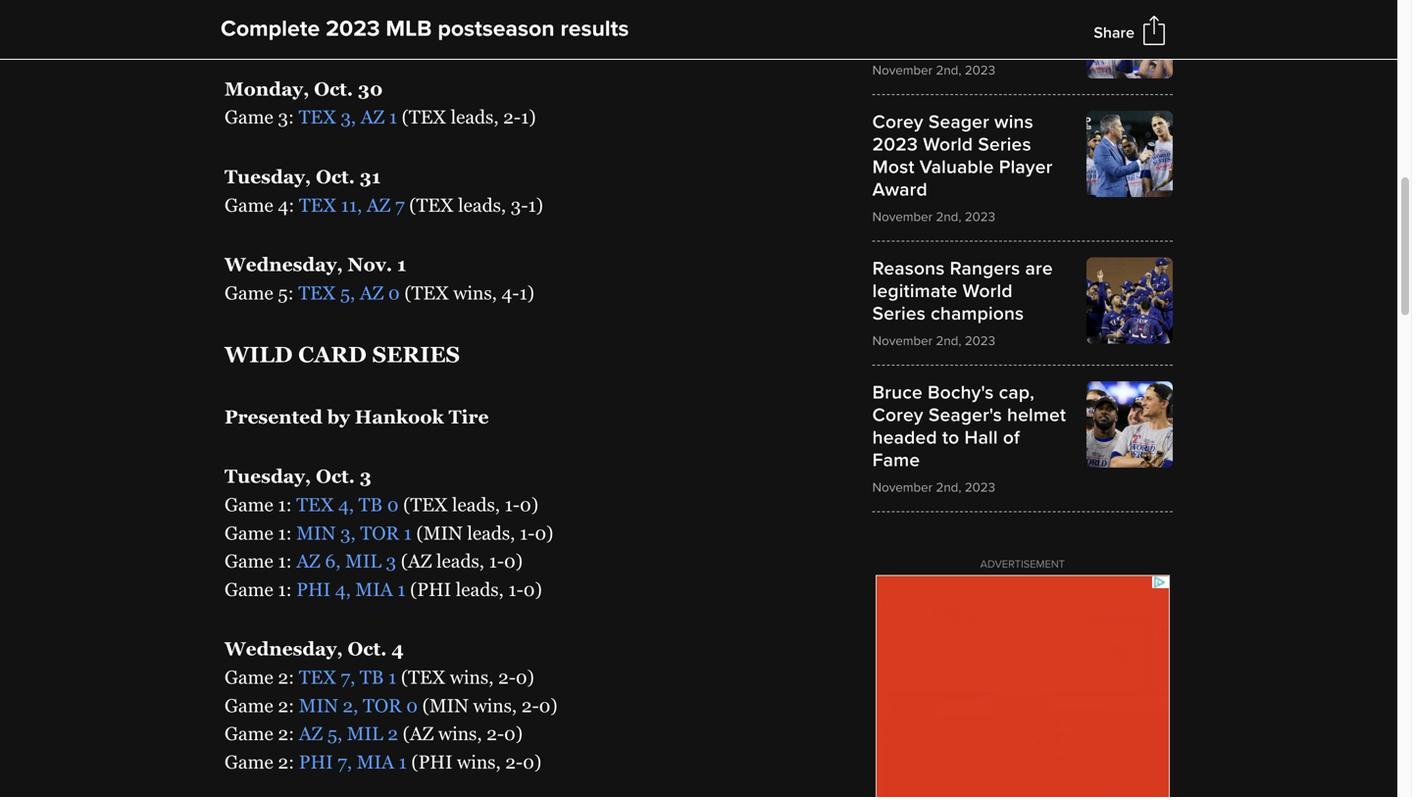 Task type: vqa. For each thing, say whether or not it's contained in the screenshot.
oct. in the Monday, Oct. 30 Game 3: Tex 3, Az 1 (Tex Leads, 2-1)
yes



Task type: locate. For each thing, give the bounding box(es) containing it.
0 for az
[[388, 282, 400, 303]]

game inside the monday, oct. 30 game 3: tex 3, az 1 (tex leads, 2-1)
[[225, 107, 273, 128]]

wednesday, up tex 7, tb 1 link
[[225, 639, 343, 660]]

wednesday, oct. 4 game 2: tex 7, tb 1 (tex wins, 2-0) game 2: min 2, tor 0 (min wins, 2-0) game 2: az 5, mil 2 (az wins, 2-0) game 2: phi 7, mia 1 (phi wins, 2-0)
[[225, 639, 558, 773]]

oct. for 3,
[[314, 78, 353, 99]]

1 vertical spatial 5,
[[327, 723, 342, 744]]

(min inside wednesday, oct. 4 game 2: tex 7, tb 1 (tex wins, 2-0) game 2: min 2, tor 0 (min wins, 2-0) game 2: az 5, mil 2 (az wins, 2-0) game 2: phi 7, mia 1 (phi wins, 2-0)
[[422, 695, 469, 716]]

tb inside tuesday, oct. 3 game 1: tex 4, tb 0 (tex leads, 1-0) game 1: min 3, tor 1 (min leads, 1-0) game 1: az 6, mil 3 (az leads, 1-0) game 1: phi 4, mia 1 (phi leads, 1-0)
[[359, 494, 383, 515]]

2:
[[278, 19, 294, 40], [278, 667, 294, 688], [278, 695, 294, 716], [278, 723, 294, 744], [278, 752, 294, 773]]

series inside reasons rangers are legitimate world series champions november 2nd, 2023
[[872, 302, 926, 325]]

1) inside the monday, oct. 30 game 3: tex 3, az 1 (tex leads, 2-1)
[[521, 107, 536, 128]]

0 vertical spatial wednesday,
[[225, 254, 343, 275]]

2- inside the monday, oct. 30 game 3: tex 3, az 1 (tex leads, 2-1)
[[503, 107, 521, 128]]

player
[[999, 156, 1053, 178]]

az inside the tuesday, oct. 31 game 4: tex 11, az 7 (tex leads, 3-1)
[[367, 194, 391, 216]]

2023 up rangers
[[965, 209, 995, 225]]

0 vertical spatial (az
[[401, 551, 432, 572]]

tor inside wednesday, oct. 4 game 2: tex 7, tb 1 (tex wins, 2-0) game 2: min 2, tor 0 (min wins, 2-0) game 2: az 5, mil 2 (az wins, 2-0) game 2: phi 7, mia 1 (phi wins, 2-0)
[[363, 695, 402, 716]]

min inside wednesday, oct. 4 game 2: tex 7, tb 1 (tex wins, 2-0) game 2: min 2, tor 0 (min wins, 2-0) game 2: az 5, mil 2 (az wins, 2-0) game 2: phi 7, mia 1 (phi wins, 2-0)
[[299, 695, 338, 716]]

1 horizontal spatial series
[[978, 133, 1031, 156]]

1 vertical spatial (min
[[422, 695, 469, 716]]

3, inside the monday, oct. 30 game 3: tex 3, az 1 (tex leads, 2-1)
[[341, 107, 356, 128]]

0 up min 3, tor 1 link
[[387, 494, 399, 515]]

1 vertical spatial 3
[[386, 551, 396, 572]]

world
[[923, 133, 973, 156], [963, 280, 1013, 302]]

game
[[225, 19, 273, 40], [225, 107, 273, 128], [225, 194, 273, 216], [225, 282, 273, 303], [225, 494, 273, 515], [225, 522, 273, 544], [225, 551, 273, 572], [225, 579, 273, 600], [225, 667, 273, 688], [225, 695, 273, 716], [225, 723, 273, 744], [225, 752, 273, 773]]

1 vertical spatial 3,
[[340, 522, 356, 544]]

0 vertical spatial tuesday,
[[225, 166, 311, 187]]

game inside the tuesday, oct. 31 game 4: tex 11, az 7 (tex leads, 3-1)
[[225, 194, 273, 216]]

mil
[[345, 551, 381, 572], [347, 723, 383, 744]]

1 corey from the top
[[872, 111, 923, 133]]

(tex inside the monday, oct. 30 game 3: tex 3, az 1 (tex leads, 2-1)
[[402, 107, 446, 128]]

2-
[[503, 107, 521, 128], [498, 667, 516, 688], [521, 695, 539, 716], [487, 723, 504, 744], [505, 752, 523, 773]]

oct. inside the monday, oct. 30 game 3: tex 3, az 1 (tex leads, 2-1)
[[314, 78, 353, 99]]

november 2nd, 2023 link
[[872, 0, 1173, 78]]

oct. up tex 3, az 1 link
[[314, 78, 353, 99]]

bruce bochy's cap, corey seager's helmet headed to hall of fame november 2nd, 2023
[[872, 381, 1066, 495]]

5, down nov.
[[340, 282, 355, 303]]

1 tuesday, from the top
[[225, 166, 311, 187]]

3 game from the top
[[225, 194, 273, 216]]

(tex inside the tuesday, oct. 31 game 4: tex 11, az 7 (tex leads, 3-1)
[[409, 194, 454, 216]]

tex inside tuesday, oct. 3 game 1: tex 4, tb 0 (tex leads, 1-0) game 1: min 3, tor 1 (min leads, 1-0) game 1: az 6, mil 3 (az leads, 1-0) game 1: phi 4, mia 1 (phi leads, 1-0)
[[296, 494, 334, 515]]

tex 7, tb 1 link
[[299, 667, 396, 688]]

1 vertical spatial mil
[[347, 723, 383, 744]]

0 vertical spatial corey
[[872, 111, 923, 133]]

(min
[[416, 522, 463, 544], [422, 695, 469, 716]]

1 november from the top
[[872, 62, 933, 78]]

postseason
[[438, 15, 555, 43]]

series
[[978, 133, 1031, 156], [872, 302, 926, 325]]

tex for 3
[[296, 494, 334, 515]]

tex inside the monday, oct. 30 game 3: tex 3, az 1 (tex leads, 2-1)
[[299, 107, 336, 128]]

4 november from the top
[[872, 479, 933, 495]]

0 vertical spatial mia
[[355, 579, 393, 600]]

2023 inside reasons rangers are legitimate world series champions november 2nd, 2023
[[965, 333, 995, 349]]

mia inside wednesday, oct. 4 game 2: tex 7, tb 1 (tex wins, 2-0) game 2: min 2, tor 0 (min wins, 2-0) game 2: az 5, mil 2 (az wins, 2-0) game 2: phi 7, mia 1 (phi wins, 2-0)
[[357, 752, 394, 773]]

2: left phi 7, mia 1 link
[[278, 752, 294, 773]]

advertisement region
[[876, 575, 1170, 797]]

1 vertical spatial tuesday,
[[225, 466, 311, 487]]

1 game from the top
[[225, 19, 273, 40]]

tex 3, az 1 link
[[299, 107, 397, 128]]

min for 5,
[[299, 695, 338, 716]]

helmet
[[1007, 404, 1066, 426]]

wednesday, up 5: at the top
[[225, 254, 343, 275]]

phi down "6,"
[[296, 579, 331, 600]]

(az
[[401, 551, 432, 572], [403, 723, 434, 744]]

november down the legitimate
[[872, 333, 933, 349]]

tor down tex 4, tb 0 link on the bottom left of page
[[360, 522, 399, 544]]

2nd, up seager
[[936, 62, 961, 78]]

min inside tuesday, oct. 3 game 1: tex 4, tb 0 (tex leads, 1-0) game 1: min 3, tor 1 (min leads, 1-0) game 1: az 6, mil 3 (az leads, 1-0) game 1: phi 4, mia 1 (phi leads, 1-0)
[[296, 522, 336, 544]]

1 wednesday, from the top
[[225, 254, 343, 275]]

3 2: from the top
[[278, 695, 294, 716]]

1 vertical spatial world
[[963, 280, 1013, 302]]

tuesday,
[[225, 166, 311, 187], [225, 466, 311, 487]]

tex inside wednesday, oct. 4 game 2: tex 7, tb 1 (tex wins, 2-0) game 2: min 2, tor 0 (min wins, 2-0) game 2: az 5, mil 2 (az wins, 2-0) game 2: phi 7, mia 1 (phi wins, 2-0)
[[299, 667, 336, 688]]

tuesday, down presented
[[225, 466, 311, 487]]

2 november from the top
[[872, 209, 933, 225]]

tb up "min 2, tor 0" link
[[360, 667, 384, 688]]

tex 5, az 0 link
[[298, 282, 400, 303]]

1 vertical spatial wednesday,
[[225, 639, 343, 660]]

tor up 2 in the bottom left of the page
[[363, 695, 402, 716]]

0 vertical spatial 5,
[[340, 282, 355, 303]]

(phi inside tuesday, oct. 3 game 1: tex 4, tb 0 (tex leads, 1-0) game 1: min 3, tor 1 (min leads, 1-0) game 1: az 6, mil 3 (az leads, 1-0) game 1: phi 4, mia 1 (phi leads, 1-0)
[[410, 579, 451, 600]]

0 vertical spatial series
[[978, 133, 1031, 156]]

tex
[[348, 19, 385, 40], [299, 107, 336, 128], [299, 194, 336, 216], [298, 282, 336, 303], [296, 494, 334, 515], [299, 667, 336, 688]]

tied,
[[464, 19, 501, 40]]

share button
[[1094, 23, 1135, 42]]

tex inside the tuesday, oct. 31 game 4: tex 11, az 7 (tex leads, 3-1)
[[299, 194, 336, 216]]

(phi for leads,
[[410, 579, 451, 600]]

corey up fame
[[872, 404, 923, 426]]

phi 7, mia 1 link
[[299, 752, 407, 773]]

world left are
[[963, 280, 1013, 302]]

mil down min 3, tor 1 link
[[345, 551, 381, 572]]

3, right 3:
[[341, 107, 356, 128]]

1 vertical spatial min
[[299, 695, 338, 716]]

world right most
[[923, 133, 973, 156]]

tor
[[360, 522, 399, 544], [363, 695, 402, 716]]

wednesday,
[[225, 254, 343, 275], [225, 639, 343, 660]]

phi down az 5, mil 2 link at left bottom
[[299, 752, 333, 773]]

tb inside wednesday, oct. 4 game 2: tex 7, tb 1 (tex wins, 2-0) game 2: min 2, tor 0 (min wins, 2-0) game 2: az 5, mil 2 (az wins, 2-0) game 2: phi 7, mia 1 (phi wins, 2-0)
[[360, 667, 384, 688]]

(min for leads,
[[416, 522, 463, 544]]

2: left the 2,
[[278, 695, 294, 716]]

phi inside tuesday, oct. 3 game 1: tex 4, tb 0 (tex leads, 1-0) game 1: min 3, tor 1 (min leads, 1-0) game 1: az 6, mil 3 (az leads, 1-0) game 1: phi 4, mia 1 (phi leads, 1-0)
[[296, 579, 331, 600]]

2
[[388, 723, 398, 744]]

series inside corey seager wins 2023 world series most valuable player award november 2nd, 2023
[[978, 133, 1031, 156]]

phi
[[296, 579, 331, 600], [299, 752, 333, 773]]

0 vertical spatial mil
[[345, 551, 381, 572]]

wednesday, nov. 1 game 5: tex 5, az 0 (tex wins, 4-1)
[[225, 254, 534, 303]]

1) inside the tuesday, oct. 31 game 4: tex 11, az 7 (tex leads, 3-1)
[[528, 194, 543, 216]]

az
[[299, 19, 323, 40], [361, 107, 385, 128], [367, 194, 391, 216], [360, 282, 384, 303], [296, 551, 320, 572], [299, 723, 323, 744]]

min left the 2,
[[299, 695, 338, 716]]

0 vertical spatial 0
[[388, 282, 400, 303]]

world for seager
[[923, 133, 973, 156]]

monday, oct. 30 game 3: tex 3, az 1 (tex leads, 2-1)
[[225, 78, 536, 128]]

oct. for 4,
[[316, 466, 355, 487]]

tex up min 3, tor 1 link
[[296, 494, 334, 515]]

az up phi 7, mia 1 link
[[299, 723, 323, 744]]

2 tuesday, from the top
[[225, 466, 311, 487]]

2 2nd, from the top
[[936, 209, 961, 225]]

tex right 5: at the top
[[298, 282, 336, 303]]

3 up tex 4, tb 0 link on the bottom left of page
[[360, 466, 371, 487]]

0 vertical spatial 3,
[[341, 107, 356, 128]]

4 1: from the top
[[278, 579, 292, 600]]

(az right 2 in the bottom left of the page
[[403, 723, 434, 744]]

(tex for (tex wins, 4-1)
[[404, 282, 449, 303]]

2: left az 5, mil 2 link at left bottom
[[278, 723, 294, 744]]

0 vertical spatial world
[[923, 133, 973, 156]]

7,
[[341, 667, 355, 688], [338, 752, 352, 773]]

az left 7 in the top left of the page
[[367, 194, 391, 216]]

oct. left 4
[[348, 639, 387, 660]]

1-
[[505, 19, 521, 40], [505, 494, 520, 515], [520, 522, 535, 544], [489, 551, 504, 572], [508, 579, 523, 600]]

wednesday, for 2:
[[225, 639, 343, 660]]

mil for 3,
[[345, 551, 381, 572]]

tuesday, up 4:
[[225, 166, 311, 187]]

tuesday, oct. 31 game 4: tex 11, az 7 (tex leads, 3-1)
[[225, 166, 543, 216]]

2: left tex 7, tb 1 link
[[278, 667, 294, 688]]

az inside wednesday, oct. 4 game 2: tex 7, tb 1 (tex wins, 2-0) game 2: min 2, tor 0 (min wins, 2-0) game 2: az 5, mil 2 (az wins, 2-0) game 2: phi 7, mia 1 (phi wins, 2-0)
[[299, 723, 323, 744]]

1: left "6,"
[[278, 551, 292, 572]]

2 game from the top
[[225, 107, 273, 128]]

november up seager
[[872, 62, 933, 78]]

mil left 2 in the bottom left of the page
[[347, 723, 383, 744]]

mia inside tuesday, oct. 3 game 1: tex 4, tb 0 (tex leads, 1-0) game 1: min 3, tor 1 (min leads, 1-0) game 1: az 6, mil 3 (az leads, 1-0) game 1: phi 4, mia 1 (phi leads, 1-0)
[[355, 579, 393, 600]]

mia down az 6, mil 3 link
[[355, 579, 393, 600]]

november inside reasons rangers are legitimate world series champions november 2nd, 2023
[[872, 333, 933, 349]]

2023
[[326, 15, 380, 43], [965, 62, 995, 78], [872, 133, 918, 156], [965, 209, 995, 225], [965, 333, 995, 349], [965, 479, 995, 495]]

(az for min 2, tor 0
[[403, 723, 434, 744]]

az 5, mil 2 link
[[299, 723, 398, 744]]

tuesday, for 4:
[[225, 166, 311, 187]]

1 vertical spatial phi
[[299, 752, 333, 773]]

2023 down champions
[[965, 333, 995, 349]]

2 vertical spatial 0
[[406, 695, 418, 716]]

1 vertical spatial mia
[[357, 752, 394, 773]]

0 inside wednesday, oct. 4 game 2: tex 7, tb 1 (tex wins, 2-0) game 2: min 2, tor 0 (min wins, 2-0) game 2: az 5, mil 2 (az wins, 2-0) game 2: phi 7, mia 1 (phi wins, 2-0)
[[406, 695, 418, 716]]

(tex right tex 3, az 1 link
[[402, 107, 446, 128]]

tex for 1
[[298, 282, 336, 303]]

0 horizontal spatial 3
[[360, 466, 371, 487]]

1) inside wednesday, nov. 1 game 5: tex 5, az 0 (tex wins, 4-1)
[[519, 282, 534, 303]]

oct. up the "11,"
[[316, 166, 355, 187]]

2nd,
[[936, 62, 961, 78], [936, 209, 961, 225], [936, 333, 961, 349], [936, 479, 961, 495]]

wednesday, for 5:
[[225, 254, 343, 275]]

(az inside wednesday, oct. 4 game 2: tex 7, tb 1 (tex wins, 2-0) game 2: min 2, tor 0 (min wins, 2-0) game 2: az 5, mil 2 (az wins, 2-0) game 2: phi 7, mia 1 (phi wins, 2-0)
[[403, 723, 434, 744]]

(min right min 3, tor 1 link
[[416, 522, 463, 544]]

2nd, inside reasons rangers are legitimate world series champions november 2nd, 2023
[[936, 333, 961, 349]]

award
[[872, 178, 928, 201]]

1 vertical spatial (phi
[[411, 752, 452, 773]]

0 inside wednesday, nov. 1 game 5: tex 5, az 0 (tex wins, 4-1)
[[388, 282, 400, 303]]

1
[[390, 19, 398, 40], [389, 107, 397, 128], [397, 254, 406, 275], [404, 522, 412, 544], [397, 579, 405, 600], [388, 667, 396, 688], [399, 752, 407, 773]]

3-
[[511, 194, 528, 216]]

oct. up tex 4, tb 0 link on the bottom left of page
[[316, 466, 355, 487]]

(az inside tuesday, oct. 3 game 1: tex 4, tb 0 (tex leads, 1-0) game 1: min 3, tor 1 (min leads, 1-0) game 1: az 6, mil 3 (az leads, 1-0) game 1: phi 4, mia 1 (phi leads, 1-0)
[[401, 551, 432, 572]]

0 vertical spatial (phi
[[410, 579, 451, 600]]

wednesday, inside wednesday, nov. 1 game 5: tex 5, az 0 (tex wins, 4-1)
[[225, 254, 343, 275]]

5,
[[340, 282, 355, 303], [327, 723, 342, 744]]

1 vertical spatial (az
[[403, 723, 434, 744]]

wednesday, inside wednesday, oct. 4 game 2: tex 7, tb 1 (tex wins, 2-0) game 2: min 2, tor 0 (min wins, 2-0) game 2: az 5, mil 2 (az wins, 2-0) game 2: phi 7, mia 1 (phi wins, 2-0)
[[225, 639, 343, 660]]

(phi right phi 4, mia 1 'link'
[[410, 579, 451, 600]]

1 vertical spatial 4,
[[335, 579, 351, 600]]

tb for 1
[[360, 667, 384, 688]]

tb up min 3, tor 1 link
[[359, 494, 383, 515]]

5, up phi 7, mia 1 link
[[327, 723, 342, 744]]

(phi right phi 7, mia 1 link
[[411, 752, 452, 773]]

1: left min 3, tor 1 link
[[278, 522, 292, 544]]

tuesday, inside the tuesday, oct. 31 game 4: tex 11, az 7 (tex leads, 3-1)
[[225, 166, 311, 187]]

4 game from the top
[[225, 282, 273, 303]]

4,
[[338, 494, 354, 515], [335, 579, 351, 600]]

az left "6,"
[[296, 551, 320, 572]]

0 vertical spatial phi
[[296, 579, 331, 600]]

1:
[[278, 494, 292, 515], [278, 522, 292, 544], [278, 551, 292, 572], [278, 579, 292, 600]]

3, down tex 4, tb 0 link on the bottom left of page
[[340, 522, 356, 544]]

3 november from the top
[[872, 333, 933, 349]]

(phi inside wednesday, oct. 4 game 2: tex 7, tb 1 (tex wins, 2-0) game 2: min 2, tor 0 (min wins, 2-0) game 2: az 5, mil 2 (az wins, 2-0) game 2: phi 7, mia 1 (phi wins, 2-0)
[[411, 752, 452, 773]]

tor for 2
[[363, 695, 402, 716]]

reasons rangers are legitimate world series champions november 2nd, 2023
[[872, 257, 1053, 349]]

oct. inside wednesday, oct. 4 game 2: tex 7, tb 1 (tex wins, 2-0) game 2: min 2, tor 0 (min wins, 2-0) game 2: az 5, mil 2 (az wins, 2-0) game 2: phi 7, mia 1 (phi wins, 2-0)
[[348, 639, 387, 660]]

1 vertical spatial tb
[[360, 667, 384, 688]]

az down 30
[[361, 107, 385, 128]]

tex right 3:
[[299, 107, 336, 128]]

2 corey from the top
[[872, 404, 923, 426]]

tuesday, oct. 3 game 1: tex 4, tb 0 (tex leads, 1-0) game 1: min 3, tor 1 (min leads, 1-0) game 1: az 6, mil 3 (az leads, 1-0) game 1: phi 4, mia 1 (phi leads, 1-0)
[[225, 466, 553, 600]]

oct. for 11,
[[316, 166, 355, 187]]

0 vertical spatial tor
[[360, 522, 399, 544]]

wild
[[225, 342, 293, 367]]

5, inside wednesday, oct. 4 game 2: tex 7, tb 1 (tex wins, 2-0) game 2: min 2, tor 0 (min wins, 2-0) game 2: az 5, mil 2 (az wins, 2-0) game 2: phi 7, mia 1 (phi wins, 2-0)
[[327, 723, 342, 744]]

(tex inside wednesday, nov. 1 game 5: tex 5, az 0 (tex wins, 4-1)
[[404, 282, 449, 303]]

tor inside tuesday, oct. 3 game 1: tex 4, tb 0 (tex leads, 1-0) game 1: min 3, tor 1 (min leads, 1-0) game 1: az 6, mil 3 (az leads, 1-0) game 1: phi 4, mia 1 (phi leads, 1-0)
[[360, 522, 399, 544]]

2nd, down valuable
[[936, 209, 961, 225]]

november inside bruce bochy's cap, corey seager's helmet headed to hall of fame november 2nd, 2023
[[872, 479, 933, 495]]

min
[[296, 522, 336, 544], [299, 695, 338, 716]]

4, up min 3, tor 1 link
[[338, 494, 354, 515]]

min up "6,"
[[296, 522, 336, 544]]

2023 left mlb
[[326, 15, 380, 43]]

0 vertical spatial tb
[[359, 494, 383, 515]]

3, inside tuesday, oct. 3 game 1: tex 4, tb 0 (tex leads, 1-0) game 1: min 3, tor 1 (min leads, 1-0) game 1: az 6, mil 3 (az leads, 1-0) game 1: phi 4, mia 1 (phi leads, 1-0)
[[340, 522, 356, 544]]

(tex up 'series'
[[404, 282, 449, 303]]

november
[[872, 62, 933, 78], [872, 209, 933, 225], [872, 333, 933, 349], [872, 479, 933, 495]]

2 wednesday, from the top
[[225, 639, 343, 660]]

corey up most
[[872, 111, 923, 133]]

0 vertical spatial min
[[296, 522, 336, 544]]

1 vertical spatial series
[[872, 302, 926, 325]]

az down nov.
[[360, 282, 384, 303]]

3 down min 3, tor 1 link
[[386, 551, 396, 572]]

(min inside tuesday, oct. 3 game 1: tex 4, tb 0 (tex leads, 1-0) game 1: min 3, tor 1 (min leads, 1-0) game 1: az 6, mil 3 (az leads, 1-0) game 1: phi 4, mia 1 (phi leads, 1-0)
[[416, 522, 463, 544]]

monday,
[[225, 78, 309, 99]]

tex right 4:
[[299, 194, 336, 216]]

0 vertical spatial 3
[[360, 466, 371, 487]]

(tex down 4
[[401, 667, 445, 688]]

1 vertical spatial tor
[[363, 695, 402, 716]]

min 3, tor 1 link
[[296, 522, 412, 544]]

2nd, down champions
[[936, 333, 961, 349]]

2nd, down to
[[936, 479, 961, 495]]

series for november
[[872, 302, 926, 325]]

world inside reasons rangers are legitimate world series champions november 2nd, 2023
[[963, 280, 1013, 302]]

3,
[[341, 107, 356, 128], [340, 522, 356, 544]]

oct.
[[314, 78, 353, 99], [316, 166, 355, 187], [316, 466, 355, 487], [348, 639, 387, 660]]

mil inside tuesday, oct. 3 game 1: tex 4, tb 0 (tex leads, 1-0) game 1: min 3, tor 1 (min leads, 1-0) game 1: az 6, mil 3 (az leads, 1-0) game 1: phi 4, mia 1 (phi leads, 1-0)
[[345, 551, 381, 572]]

mia
[[355, 579, 393, 600], [357, 752, 394, 773]]

mil inside wednesday, oct. 4 game 2: tex 7, tb 1 (tex wins, 2-0) game 2: min 2, tor 0 (min wins, 2-0) game 2: az 5, mil 2 (az wins, 2-0) game 2: phi 7, mia 1 (phi wins, 2-0)
[[347, 723, 383, 744]]

tuesday, inside tuesday, oct. 3 game 1: tex 4, tb 0 (tex leads, 1-0) game 1: min 3, tor 1 (min leads, 1-0) game 1: az 6, mil 3 (az leads, 1-0) game 1: phi 4, mia 1 (phi leads, 1-0)
[[225, 466, 311, 487]]

min for 6,
[[296, 522, 336, 544]]

mlb
[[386, 15, 432, 43]]

7, down az 5, mil 2 link at left bottom
[[338, 752, 352, 773]]

0 down nov.
[[388, 282, 400, 303]]

corey seager wins 2023 world series most valuable player award element
[[872, 111, 1173, 225]]

tex up "min 2, tor 0" link
[[299, 667, 336, 688]]

1: left tex 4, tb 0 link on the bottom left of page
[[278, 494, 292, 515]]

corey
[[872, 111, 923, 133], [872, 404, 923, 426]]

(tex
[[402, 107, 446, 128], [409, 194, 454, 216], [404, 282, 449, 303], [403, 494, 448, 515], [401, 667, 445, 688]]

hall
[[964, 426, 998, 449]]

1 2nd, from the top
[[936, 62, 961, 78]]

(az down min 3, tor 1 link
[[401, 551, 432, 572]]

phi inside wednesday, oct. 4 game 2: tex 7, tb 1 (tex wins, 2-0) game 2: min 2, tor 0 (min wins, 2-0) game 2: az 5, mil 2 (az wins, 2-0) game 2: phi 7, mia 1 (phi wins, 2-0)
[[299, 752, 333, 773]]

november down award
[[872, 209, 933, 225]]

mia down 2 in the bottom left of the page
[[357, 752, 394, 773]]

4 2nd, from the top
[[936, 479, 961, 495]]

oct. inside tuesday, oct. 3 game 1: tex 4, tb 0 (tex leads, 1-0) game 1: min 3, tor 1 (min leads, 1-0) game 1: az 6, mil 3 (az leads, 1-0) game 1: phi 4, mia 1 (phi leads, 1-0)
[[316, 466, 355, 487]]

tex inside wednesday, nov. 1 game 5: tex 5, az 0 (tex wins, 4-1)
[[298, 282, 336, 303]]

1) for monday, oct. 30 game 3: tex 3, az 1 (tex leads, 2-1)
[[521, 107, 536, 128]]

4, down az 6, mil 3 link
[[335, 579, 351, 600]]

0 inside tuesday, oct. 3 game 1: tex 4, tb 0 (tex leads, 1-0) game 1: min 3, tor 1 (min leads, 1-0) game 1: az 6, mil 3 (az leads, 1-0) game 1: phi 4, mia 1 (phi leads, 1-0)
[[387, 494, 399, 515]]

2: left 9, at the left of the page
[[278, 19, 294, 40]]

1 vertical spatial 0
[[387, 494, 399, 515]]

1) for tuesday, oct. 31 game 4: tex 11, az 7 (tex leads, 3-1)
[[528, 194, 543, 216]]

1: left phi 4, mia 1 'link'
[[278, 579, 292, 600]]

(min right "min 2, tor 0" link
[[422, 695, 469, 716]]

world inside corey seager wins 2023 world series most valuable player award november 2nd, 2023
[[923, 133, 973, 156]]

(tex right 7 in the top left of the page
[[409, 194, 454, 216]]

2023 up seager
[[965, 62, 995, 78]]

oct. inside the tuesday, oct. 31 game 4: tex 11, az 7 (tex leads, 3-1)
[[316, 166, 355, 187]]

0 vertical spatial (min
[[416, 522, 463, 544]]

0 right the 2,
[[406, 695, 418, 716]]

2023 down hall at the right of the page
[[965, 479, 995, 495]]

mil for 2,
[[347, 723, 383, 744]]

3 2nd, from the top
[[936, 333, 961, 349]]

1 vertical spatial corey
[[872, 404, 923, 426]]

(tex up min 3, tor 1 link
[[403, 494, 448, 515]]

7, up the 2,
[[341, 667, 355, 688]]

0 horizontal spatial series
[[872, 302, 926, 325]]

0
[[388, 282, 400, 303], [387, 494, 399, 515], [406, 695, 418, 716]]

november down fame
[[872, 479, 933, 495]]

leads,
[[451, 107, 499, 128], [458, 194, 506, 216], [452, 494, 500, 515], [467, 522, 515, 544], [436, 551, 484, 572], [456, 579, 504, 600]]

tb
[[359, 494, 383, 515], [360, 667, 384, 688]]

tex 4, tb 0 link
[[296, 494, 399, 515]]



Task type: describe. For each thing, give the bounding box(es) containing it.
seager
[[929, 111, 989, 133]]

bruce
[[872, 381, 923, 404]]

az inside tuesday, oct. 3 game 1: tex 4, tb 0 (tex leads, 1-0) game 1: min 3, tor 1 (min leads, 1-0) game 1: az 6, mil 3 (az leads, 1-0) game 1: phi 4, mia 1 (phi leads, 1-0)
[[296, 551, 320, 572]]

corey seager wins 2023 world series most valuable player award november 2nd, 2023
[[872, 111, 1053, 225]]

2023 inside world series game 5 stats, fun facts 'element'
[[965, 62, 995, 78]]

world series game 5 stats, fun facts element
[[872, 0, 1173, 78]]

seager's
[[929, 404, 1002, 426]]

series
[[372, 342, 460, 367]]

rangers
[[950, 257, 1020, 280]]

share
[[1094, 23, 1135, 42]]

mia for 2
[[357, 752, 394, 773]]

4-
[[502, 282, 519, 303]]

complete 2023 mlb postseason results
[[221, 15, 629, 43]]

november inside corey seager wins 2023 world series most valuable player award november 2nd, 2023
[[872, 209, 933, 225]]

wild card series
[[225, 342, 460, 367]]

legitimate
[[872, 280, 958, 302]]

10 game from the top
[[225, 695, 273, 716]]

3:
[[278, 107, 294, 128]]

1 1: from the top
[[278, 494, 292, 515]]

(min for wins,
[[422, 695, 469, 716]]

results
[[560, 15, 629, 43]]

valuable
[[920, 156, 994, 178]]

4 2: from the top
[[278, 723, 294, 744]]

5 game from the top
[[225, 494, 273, 515]]

by
[[327, 406, 350, 427]]

0 vertical spatial 4,
[[338, 494, 354, 515]]

tuesday, for 1:
[[225, 466, 311, 487]]

game inside wednesday, nov. 1 game 5: tex 5, az 0 (tex wins, 4-1)
[[225, 282, 273, 303]]

9,
[[327, 19, 343, 40]]

1 2: from the top
[[278, 19, 294, 40]]

az inside the monday, oct. 30 game 3: tex 3, az 1 (tex leads, 2-1)
[[361, 107, 385, 128]]

(tex inside tuesday, oct. 3 game 1: tex 4, tb 0 (tex leads, 1-0) game 1: min 3, tor 1 (min leads, 1-0) game 1: az 6, mil 3 (az leads, 1-0) game 1: phi 4, mia 1 (phi leads, 1-0)
[[403, 494, 448, 515]]

phi for phi 4, mia 1
[[296, 579, 331, 600]]

presented by hankook tire
[[225, 406, 489, 427]]

most
[[872, 156, 915, 178]]

complete
[[221, 15, 320, 43]]

2,
[[343, 695, 358, 716]]

mia for 3
[[355, 579, 393, 600]]

tb for 0
[[359, 494, 383, 515]]

1 vertical spatial 7,
[[338, 752, 352, 773]]

bruce bochy's cap, corey seager's helmet headed to hall of fame element
[[872, 381, 1173, 495]]

tex for 4
[[299, 667, 336, 688]]

tex right 9, at the left of the page
[[348, 19, 385, 40]]

are
[[1025, 257, 1053, 280]]

wins
[[994, 111, 1033, 133]]

series for valuable
[[978, 133, 1031, 156]]

4:
[[278, 194, 294, 216]]

of
[[1003, 426, 1020, 449]]

5:
[[278, 282, 294, 303]]

november inside world series game 5 stats, fun facts 'element'
[[872, 62, 933, 78]]

reasons
[[872, 257, 945, 280]]

phi for phi 7, mia 1
[[299, 752, 333, 773]]

0 for tb
[[387, 494, 399, 515]]

to
[[942, 426, 959, 449]]

corey inside bruce bochy's cap, corey seager's helmet headed to hall of fame november 2nd, 2023
[[872, 404, 923, 426]]

(az for min 3, tor 1
[[401, 551, 432, 572]]

12 game from the top
[[225, 752, 273, 773]]

reasons rangers are legitimate world series champions element
[[872, 257, 1173, 349]]

tex for 31
[[299, 194, 336, 216]]

1 inside wednesday, nov. 1 game 5: tex 5, az 0 (tex wins, 4-1)
[[397, 254, 406, 275]]

1) for wednesday, nov. 1 game 5: tex 5, az 0 (tex wins, 4-1)
[[519, 282, 534, 303]]

phi 4, mia 1 link
[[296, 579, 405, 600]]

2nd, inside bruce bochy's cap, corey seager's helmet headed to hall of fame november 2nd, 2023
[[936, 479, 961, 495]]

11,
[[341, 194, 362, 216]]

8 game from the top
[[225, 579, 273, 600]]

november 2nd, 2023
[[872, 62, 995, 78]]

2nd, inside corey seager wins 2023 world series most valuable player award november 2nd, 2023
[[936, 209, 961, 225]]

world for rangers
[[963, 280, 1013, 302]]

6 game from the top
[[225, 522, 273, 544]]

headed
[[872, 426, 937, 449]]

(series
[[402, 19, 459, 40]]

game 2: az 9, tex 1 (series tied, 1-1)
[[225, 19, 536, 40]]

corey inside corey seager wins 2023 world series most valuable player award november 2nd, 2023
[[872, 111, 923, 133]]

bochy's
[[928, 381, 994, 404]]

nov.
[[348, 254, 392, 275]]

31
[[360, 166, 381, 187]]

2023 inside bruce bochy's cap, corey seager's helmet headed to hall of fame november 2nd, 2023
[[965, 479, 995, 495]]

4
[[392, 639, 404, 660]]

(tex for (tex leads, 3-1)
[[409, 194, 454, 216]]

az 9, tex 1 link
[[299, 19, 398, 40]]

7 game from the top
[[225, 551, 273, 572]]

5, inside wednesday, nov. 1 game 5: tex 5, az 0 (tex wins, 4-1)
[[340, 282, 355, 303]]

11 game from the top
[[225, 723, 273, 744]]

leads, inside the monday, oct. 30 game 3: tex 3, az 1 (tex leads, 2-1)
[[451, 107, 499, 128]]

3 1: from the top
[[278, 551, 292, 572]]

9 game from the top
[[225, 667, 273, 688]]

2 2: from the top
[[278, 667, 294, 688]]

1 inside the monday, oct. 30 game 3: tex 3, az 1 (tex leads, 2-1)
[[389, 107, 397, 128]]

cap,
[[999, 381, 1035, 404]]

1 horizontal spatial 3
[[386, 551, 396, 572]]

az inside wednesday, nov. 1 game 5: tex 5, az 0 (tex wins, 4-1)
[[360, 282, 384, 303]]

tire
[[449, 406, 489, 427]]

champions
[[931, 302, 1024, 325]]

card
[[298, 342, 367, 367]]

0 vertical spatial 7,
[[341, 667, 355, 688]]

hankook
[[355, 406, 444, 427]]

tex for 30
[[299, 107, 336, 128]]

2023 up award
[[872, 133, 918, 156]]

oct. for 7,
[[348, 639, 387, 660]]

2nd, inside world series game 5 stats, fun facts 'element'
[[936, 62, 961, 78]]

az left 9, at the left of the page
[[299, 19, 323, 40]]

fame
[[872, 449, 920, 471]]

wins, inside wednesday, nov. 1 game 5: tex 5, az 0 (tex wins, 4-1)
[[453, 282, 497, 303]]

6,
[[325, 551, 341, 572]]

min 2, tor 0 link
[[299, 695, 418, 716]]

tex 11, az 7 link
[[299, 194, 405, 216]]

(tex for (tex leads, 2-1)
[[402, 107, 446, 128]]

leads, inside the tuesday, oct. 31 game 4: tex 11, az 7 (tex leads, 3-1)
[[458, 194, 506, 216]]

presented
[[225, 406, 322, 427]]

(tex inside wednesday, oct. 4 game 2: tex 7, tb 1 (tex wins, 2-0) game 2: min 2, tor 0 (min wins, 2-0) game 2: az 5, mil 2 (az wins, 2-0) game 2: phi 7, mia 1 (phi wins, 2-0)
[[401, 667, 445, 688]]

7
[[395, 194, 405, 216]]

30
[[358, 78, 383, 99]]

tor for 3
[[360, 522, 399, 544]]

az 6, mil 3 link
[[296, 551, 396, 572]]

(phi for wins,
[[411, 752, 452, 773]]

5 2: from the top
[[278, 752, 294, 773]]

2 1: from the top
[[278, 522, 292, 544]]



